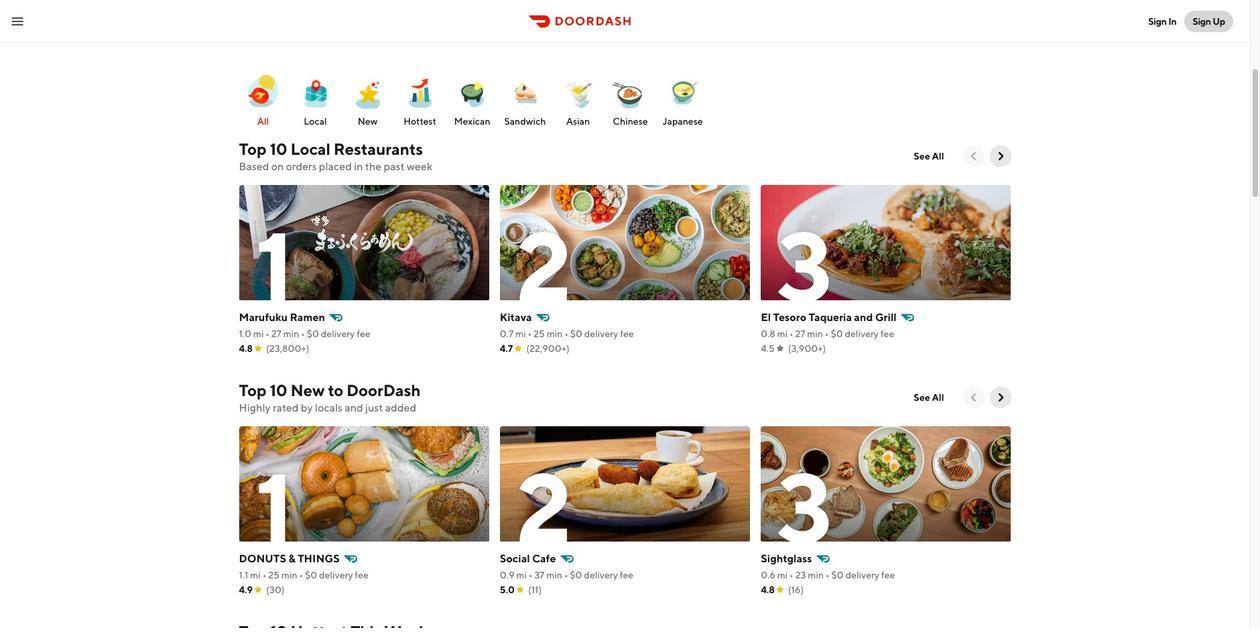 Task type: locate. For each thing, give the bounding box(es) containing it.
new up by
[[290, 381, 325, 399]]

1 vertical spatial local
[[290, 139, 330, 158]]

see all
[[914, 151, 944, 162], [914, 392, 944, 403]]

2 27 from the left
[[795, 328, 805, 339]]

chinese
[[613, 116, 648, 127]]

1 vertical spatial 10
[[270, 381, 287, 399]]

open menu image
[[9, 13, 25, 29]]

10 inside 'top 10 local restaurants based on orders placed in the past week'
[[270, 139, 287, 158]]

all for top 10 local restaurants
[[932, 151, 944, 162]]

2
[[516, 208, 570, 322], [516, 450, 570, 564]]

mi right 1.1 at the bottom left of the page
[[250, 570, 261, 580]]

0 vertical spatial 2
[[516, 208, 570, 322]]

sign in link
[[1140, 8, 1185, 35]]

$​0 for marufuku ramen
[[307, 328, 319, 339]]

top for top 10 local restaurants
[[239, 139, 267, 158]]

4.8 down 0.6 at the bottom right
[[761, 584, 775, 595]]

mi for kitava
[[515, 328, 526, 339]]

1 3 from the top
[[777, 208, 831, 322]]

sign up link
[[1185, 10, 1233, 32]]

2 3 from the top
[[777, 450, 831, 564]]

1 next button of carousel image from the top
[[994, 149, 1007, 163]]

• left '37'
[[529, 570, 533, 580]]

sign
[[1148, 16, 1167, 26], [1193, 16, 1211, 26]]

next button of carousel image right previous button of carousel image on the right top of page
[[994, 149, 1007, 163]]

27 up (3,900+)
[[795, 328, 805, 339]]

delivery for el tesoro taqueria and grill
[[845, 328, 879, 339]]

mi for sightglass
[[777, 570, 788, 580]]

see all left previous button of carousel icon
[[914, 392, 944, 403]]

1 vertical spatial new
[[290, 381, 325, 399]]

in
[[1168, 16, 1177, 26]]

4.8 down 1.0
[[239, 343, 253, 354]]

fee
[[357, 328, 370, 339], [620, 328, 634, 339], [881, 328, 894, 339], [355, 570, 368, 580], [620, 570, 633, 580], [881, 570, 895, 580]]

top 10 local restaurants based on orders placed in the past week
[[239, 139, 432, 173]]

0 horizontal spatial new
[[290, 381, 325, 399]]

local up orders at the top
[[290, 139, 330, 158]]

1 vertical spatial top
[[239, 381, 267, 399]]

1 27 from the left
[[271, 328, 281, 339]]

10
[[270, 139, 287, 158], [270, 381, 287, 399]]

min
[[283, 328, 299, 339], [547, 328, 563, 339], [807, 328, 823, 339], [281, 570, 297, 580], [546, 570, 562, 580], [808, 570, 824, 580]]

0.7 mi • 25 min • $​0 delivery fee
[[500, 328, 634, 339]]

2 2 from the top
[[516, 450, 570, 564]]

delivery
[[321, 328, 355, 339], [584, 328, 618, 339], [845, 328, 879, 339], [319, 570, 353, 580], [584, 570, 618, 580], [845, 570, 879, 580]]

min up the (23,800+)
[[283, 328, 299, 339]]

1 1 from the top
[[255, 208, 292, 322]]

previous button of carousel image
[[967, 149, 980, 163]]

25
[[534, 328, 545, 339], [268, 570, 280, 580]]

placed
[[319, 160, 352, 173]]

$​0 for social cafe
[[570, 570, 582, 580]]

1 see from the top
[[914, 151, 930, 162]]

next button of carousel image right previous button of carousel icon
[[994, 391, 1007, 404]]

0.6
[[761, 570, 775, 580]]

see all button left previous button of carousel image on the right top of page
[[906, 145, 952, 167]]

1 horizontal spatial new
[[358, 116, 378, 127]]

25 for 2
[[534, 328, 545, 339]]

min up (3,900+)
[[807, 328, 823, 339]]

4.8 for 1
[[239, 343, 253, 354]]

10 up on
[[270, 139, 287, 158]]

3 for top 10 new to doordash
[[777, 450, 831, 564]]

1 vertical spatial see all
[[914, 392, 944, 403]]

all for top 10 new to doordash
[[932, 392, 944, 403]]

4.8
[[239, 343, 253, 354], [761, 584, 775, 595]]

top 10 new to doordash highly rated by locals and just added
[[239, 381, 421, 414]]

1 vertical spatial 1
[[255, 450, 292, 564]]

4.9
[[239, 584, 253, 595]]

mi right 0.7
[[515, 328, 526, 339]]

1 vertical spatial 2
[[516, 450, 570, 564]]

0 vertical spatial see all
[[914, 151, 944, 162]]

see all for top 10 local restaurants
[[914, 151, 944, 162]]

all left previous button of carousel icon
[[932, 392, 944, 403]]

1 horizontal spatial sign
[[1193, 16, 1211, 26]]

27
[[271, 328, 281, 339], [795, 328, 805, 339]]

top
[[239, 139, 267, 158], [239, 381, 267, 399]]

all up based
[[257, 116, 269, 127]]

min up (22,900+)
[[547, 328, 563, 339]]

min for el tesoro taqueria and grill
[[807, 328, 823, 339]]

1.1
[[239, 570, 248, 580]]

0 vertical spatial 10
[[270, 139, 287, 158]]

1 vertical spatial all
[[932, 151, 944, 162]]

week
[[407, 160, 432, 173]]

1 sign from the left
[[1148, 16, 1167, 26]]

see all button left previous button of carousel icon
[[906, 387, 952, 408]]

new
[[358, 116, 378, 127], [290, 381, 325, 399]]

(22,900+)
[[526, 343, 570, 354]]

mi right 0.6 at the bottom right
[[777, 570, 788, 580]]

1 vertical spatial 3
[[777, 450, 831, 564]]

1 2 from the top
[[516, 208, 570, 322]]

2 sign from the left
[[1193, 16, 1211, 26]]

min right '37'
[[546, 570, 562, 580]]

local up 'top 10 local restaurants based on orders placed in the past week'
[[304, 116, 327, 127]]

all
[[257, 116, 269, 127], [932, 151, 944, 162], [932, 392, 944, 403]]

(30)
[[266, 584, 285, 595]]

1 horizontal spatial and
[[854, 311, 873, 324]]

top inside 'top 10 new to doordash highly rated by locals and just added'
[[239, 381, 267, 399]]

• down kitava
[[528, 328, 532, 339]]

1
[[255, 208, 292, 322], [255, 450, 292, 564]]

min for social cafe
[[546, 570, 562, 580]]

0 vertical spatial and
[[854, 311, 873, 324]]

10 for new
[[270, 381, 287, 399]]

4.8 for 3
[[761, 584, 775, 595]]

mi for donuts & things
[[250, 570, 261, 580]]

1.0
[[239, 328, 251, 339]]

delivery for marufuku ramen
[[321, 328, 355, 339]]

0 vertical spatial next button of carousel image
[[994, 149, 1007, 163]]

min right '23'
[[808, 570, 824, 580]]

1 horizontal spatial 25
[[534, 328, 545, 339]]

sign for sign in
[[1148, 16, 1167, 26]]

top up highly
[[239, 381, 267, 399]]

see all for top 10 new to doordash
[[914, 392, 944, 403]]

0 vertical spatial see all button
[[906, 145, 952, 167]]

1 see all button from the top
[[906, 145, 952, 167]]

• left '23'
[[790, 570, 793, 580]]

0 vertical spatial 1
[[255, 208, 292, 322]]

2 see all button from the top
[[906, 387, 952, 408]]

doordash
[[346, 381, 421, 399]]

mi for el tesoro taqueria and grill
[[777, 328, 788, 339]]

1 horizontal spatial 4.8
[[761, 584, 775, 595]]

0 horizontal spatial 27
[[271, 328, 281, 339]]

1 10 from the top
[[270, 139, 287, 158]]

2 next button of carousel image from the top
[[994, 391, 1007, 404]]

orders
[[286, 160, 317, 173]]

all left previous button of carousel image on the right top of page
[[932, 151, 944, 162]]

and left grill
[[854, 311, 873, 324]]

min for donuts & things
[[281, 570, 297, 580]]

• down "el tesoro taqueria and grill"
[[825, 328, 829, 339]]

2 see all from the top
[[914, 392, 944, 403]]

1 for new
[[255, 450, 292, 564]]

mi right 1.0
[[253, 328, 264, 339]]

see left previous button of carousel image on the right top of page
[[914, 151, 930, 162]]

fee for marufuku ramen
[[357, 328, 370, 339]]

new up restaurants at left top
[[358, 116, 378, 127]]

mi
[[253, 328, 264, 339], [515, 328, 526, 339], [777, 328, 788, 339], [250, 570, 261, 580], [516, 570, 527, 580], [777, 570, 788, 580]]

1.1 mi • 25 min • $​0 delivery fee
[[239, 570, 368, 580]]

next button of carousel image
[[994, 149, 1007, 163], [994, 391, 1007, 404]]

0 horizontal spatial sign
[[1148, 16, 1167, 26]]

sandwich
[[504, 116, 546, 127]]

see for top 10 local restaurants
[[914, 151, 930, 162]]

0 horizontal spatial 4.8
[[239, 343, 253, 354]]

0 vertical spatial 4.8
[[239, 343, 253, 354]]

added
[[385, 401, 416, 414]]

10 up rated
[[270, 381, 287, 399]]

1 vertical spatial next button of carousel image
[[994, 391, 1007, 404]]

1 top from the top
[[239, 139, 267, 158]]

3
[[777, 208, 831, 322], [777, 450, 831, 564]]

delivery for social cafe
[[584, 570, 618, 580]]

0 vertical spatial see
[[914, 151, 930, 162]]

marufuku ramen
[[239, 311, 325, 324]]

1 vertical spatial 4.8
[[761, 584, 775, 595]]

see all button for top 10 new to doordash
[[906, 387, 952, 408]]

min down donuts & things
[[281, 570, 297, 580]]

25 up (22,900+)
[[534, 328, 545, 339]]

$​0
[[307, 328, 319, 339], [570, 328, 582, 339], [831, 328, 843, 339], [305, 570, 317, 580], [570, 570, 582, 580], [831, 570, 844, 580]]

1 vertical spatial see
[[914, 392, 930, 403]]

see
[[914, 151, 930, 162], [914, 392, 930, 403]]

2 see from the top
[[914, 392, 930, 403]]

2 1 from the top
[[255, 450, 292, 564]]

see all button for top 10 local restaurants
[[906, 145, 952, 167]]

$​0 for sightglass
[[831, 570, 844, 580]]

1 see all from the top
[[914, 151, 944, 162]]

2 top from the top
[[239, 381, 267, 399]]

asian
[[566, 116, 590, 127]]

27 down marufuku ramen
[[271, 328, 281, 339]]

0.8
[[761, 328, 775, 339]]

• down the donuts
[[262, 570, 266, 580]]

local inside 'top 10 local restaurants based on orders placed in the past week'
[[290, 139, 330, 158]]

$​0 for el tesoro taqueria and grill
[[831, 328, 843, 339]]

sign left up
[[1193, 16, 1211, 26]]

sign left in
[[1148, 16, 1167, 26]]

0 vertical spatial 3
[[777, 208, 831, 322]]

sign in
[[1148, 16, 1177, 26]]

grill
[[875, 311, 897, 324]]

local
[[304, 116, 327, 127], [290, 139, 330, 158]]

25 up (30)
[[268, 570, 280, 580]]

0 horizontal spatial 25
[[268, 570, 280, 580]]

2 vertical spatial all
[[932, 392, 944, 403]]

0 horizontal spatial and
[[345, 401, 363, 414]]

up
[[1213, 16, 1225, 26]]

$​0 for kitava
[[570, 328, 582, 339]]

social cafe
[[500, 552, 556, 565]]

sign inside "link"
[[1148, 16, 1167, 26]]

10 inside 'top 10 new to doordash highly rated by locals and just added'
[[270, 381, 287, 399]]

•
[[266, 328, 269, 339], [301, 328, 305, 339], [528, 328, 532, 339], [564, 328, 568, 339], [789, 328, 793, 339], [825, 328, 829, 339], [262, 570, 266, 580], [299, 570, 303, 580], [529, 570, 533, 580], [564, 570, 568, 580], [790, 570, 793, 580], [826, 570, 830, 580]]

see all button
[[906, 145, 952, 167], [906, 387, 952, 408]]

mi right "0.9"
[[516, 570, 527, 580]]

$​0 for donuts & things
[[305, 570, 317, 580]]

see left previous button of carousel icon
[[914, 392, 930, 403]]

• right '37'
[[564, 570, 568, 580]]

see all left previous button of carousel image on the right top of page
[[914, 151, 944, 162]]

• down ramen
[[301, 328, 305, 339]]

1 vertical spatial and
[[345, 401, 363, 414]]

fee for donuts & things
[[355, 570, 368, 580]]

0 vertical spatial top
[[239, 139, 267, 158]]

donuts & things
[[239, 552, 340, 565]]

1 horizontal spatial 27
[[795, 328, 805, 339]]

mi for marufuku ramen
[[253, 328, 264, 339]]

1 vertical spatial see all button
[[906, 387, 952, 408]]

0 vertical spatial new
[[358, 116, 378, 127]]

el tesoro taqueria and grill
[[761, 311, 897, 324]]

donuts
[[239, 552, 286, 565]]

and left the just
[[345, 401, 363, 414]]

0 vertical spatial 25
[[534, 328, 545, 339]]

the
[[365, 160, 382, 173]]

cafe
[[532, 552, 556, 565]]

min for sightglass
[[808, 570, 824, 580]]

top inside 'top 10 local restaurants based on orders placed in the past week'
[[239, 139, 267, 158]]

mi right 0.8 at the bottom right of the page
[[777, 328, 788, 339]]

and
[[854, 311, 873, 324], [345, 401, 363, 414]]

1 vertical spatial 25
[[268, 570, 280, 580]]

23
[[795, 570, 806, 580]]

fee for kitava
[[620, 328, 634, 339]]

top up based
[[239, 139, 267, 158]]

el
[[761, 311, 771, 324]]

(11)
[[528, 584, 542, 595]]

• down marufuku
[[266, 328, 269, 339]]

previous button of carousel image
[[967, 391, 980, 404]]

2 10 from the top
[[270, 381, 287, 399]]



Task type: describe. For each thing, give the bounding box(es) containing it.
in
[[354, 160, 363, 173]]

hottest
[[404, 116, 436, 127]]

0.9
[[500, 570, 514, 580]]

(23,800+)
[[266, 343, 309, 354]]

min for kitava
[[547, 328, 563, 339]]

5.0
[[500, 584, 515, 595]]

taqueria
[[809, 311, 852, 324]]

min for marufuku ramen
[[283, 328, 299, 339]]

social
[[500, 552, 530, 565]]

ramen
[[290, 311, 325, 324]]

• down donuts & things
[[299, 570, 303, 580]]

delivery for donuts & things
[[319, 570, 353, 580]]

0.8 mi • 27 min • $​0 delivery fee
[[761, 328, 894, 339]]

japanese
[[662, 116, 703, 127]]

new inside 'top 10 new to doordash highly rated by locals and just added'
[[290, 381, 325, 399]]

(3,900+)
[[788, 343, 826, 354]]

4.7
[[500, 343, 513, 354]]

27 for 1
[[271, 328, 281, 339]]

locals
[[315, 401, 343, 414]]

37
[[534, 570, 544, 580]]

25 for 1
[[268, 570, 280, 580]]

sign for sign up
[[1193, 16, 1211, 26]]

• right '23'
[[826, 570, 830, 580]]

1 for local
[[255, 208, 292, 322]]

2 for top 10 local restaurants
[[516, 208, 570, 322]]

1.0 mi • 27 min • $​0 delivery fee
[[239, 328, 370, 339]]

rated
[[273, 401, 299, 414]]

0.6 mi • 23 min • $​0 delivery fee
[[761, 570, 895, 580]]

kitava
[[500, 311, 532, 324]]

0 vertical spatial all
[[257, 116, 269, 127]]

just
[[365, 401, 383, 414]]

delivery for kitava
[[584, 328, 618, 339]]

fee for social cafe
[[620, 570, 633, 580]]

0.9 mi • 37 min • $​0 delivery fee
[[500, 570, 633, 580]]

27 for 3
[[795, 328, 805, 339]]

sightglass
[[761, 552, 812, 565]]

top for top 10 new to doordash
[[239, 381, 267, 399]]

things
[[298, 552, 340, 565]]

• up (22,900+)
[[564, 328, 568, 339]]

based
[[239, 160, 269, 173]]

(16)
[[788, 584, 804, 595]]

mexican
[[454, 116, 490, 127]]

past
[[384, 160, 404, 173]]

&
[[288, 552, 296, 565]]

restaurants
[[334, 139, 423, 158]]

delivery for sightglass
[[845, 570, 879, 580]]

0 vertical spatial local
[[304, 116, 327, 127]]

4.5
[[761, 343, 775, 354]]

next button of carousel image for top 10 local restaurants
[[994, 149, 1007, 163]]

to
[[328, 381, 343, 399]]

by
[[301, 401, 313, 414]]

highly
[[239, 401, 271, 414]]

next button of carousel image for top 10 new to doordash
[[994, 391, 1007, 404]]

mi for social cafe
[[516, 570, 527, 580]]

sign up
[[1193, 16, 1225, 26]]

and inside 'top 10 new to doordash highly rated by locals and just added'
[[345, 401, 363, 414]]

fee for sightglass
[[881, 570, 895, 580]]

fee for el tesoro taqueria and grill
[[881, 328, 894, 339]]

on
[[271, 160, 284, 173]]

tesoro
[[773, 311, 806, 324]]

see for top 10 new to doordash
[[914, 392, 930, 403]]

0.7
[[500, 328, 514, 339]]

10 for local
[[270, 139, 287, 158]]

• down tesoro
[[789, 328, 793, 339]]

marufuku
[[239, 311, 288, 324]]

3 for top 10 local restaurants
[[777, 208, 831, 322]]

2 for top 10 new to doordash
[[516, 450, 570, 564]]



Task type: vqa. For each thing, say whether or not it's contained in the screenshot.
"Entrees"
no



